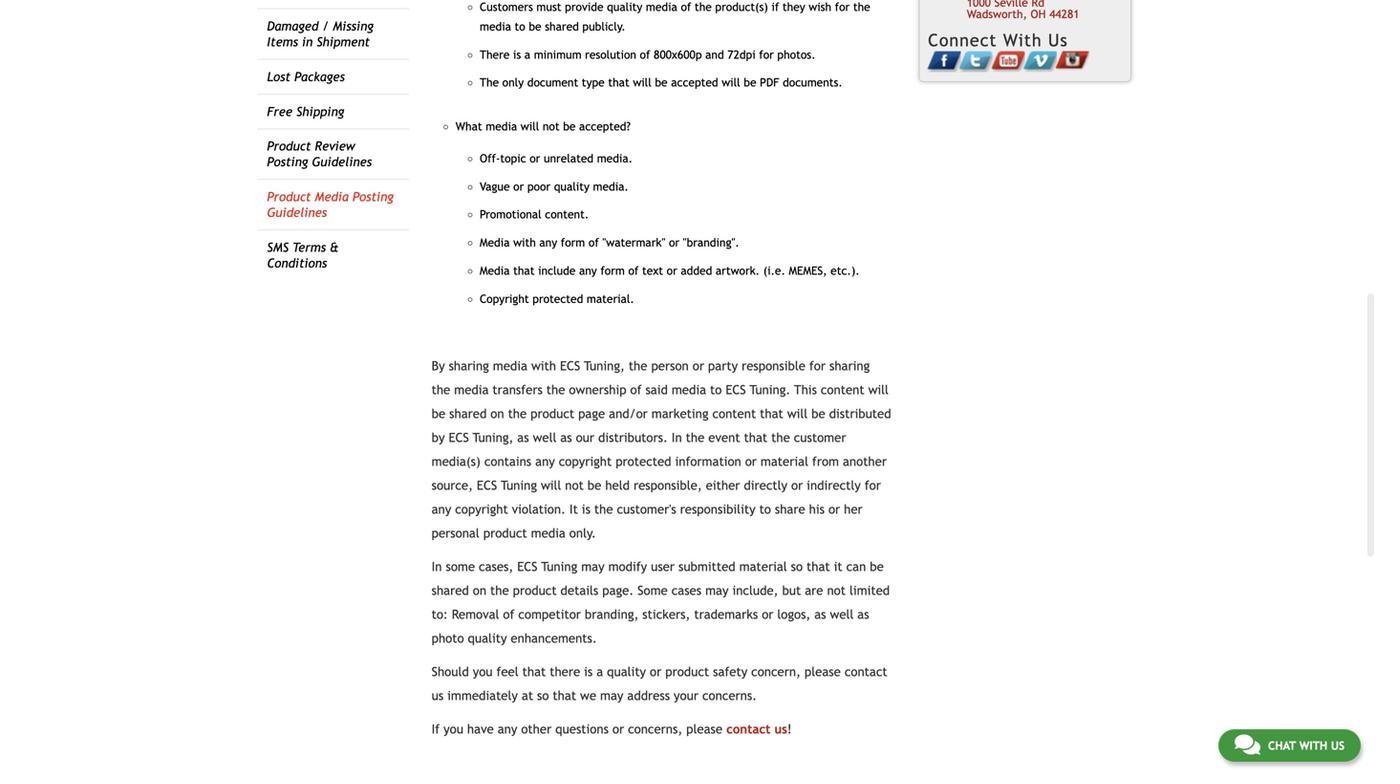 Task type: vqa. For each thing, say whether or not it's contained in the screenshot.
'Media that include any form of text or added artwork. (i.e. MEMES, etc.).'
yes



Task type: describe. For each thing, give the bounding box(es) containing it.
product for product media posting guidelines
[[267, 189, 311, 204]]

transfers
[[493, 383, 543, 397]]

either
[[706, 478, 740, 493]]

product review posting guidelines
[[267, 139, 372, 169]]

product up 'cases,'
[[483, 526, 527, 541]]

event
[[709, 430, 740, 445]]

of down content.
[[589, 236, 599, 249]]

accepted
[[671, 76, 719, 89]]

please inside should you feel that there is a quality or product safety concern, please contact us immediately at
[[805, 665, 841, 679]]

of inside customers must provide quality media of the product(s) if they wish for the media to be shared publicly.
[[681, 0, 691, 14]]

or right text at the top of page
[[667, 264, 678, 277]]

media down violation.
[[531, 526, 566, 541]]

with
[[1004, 30, 1043, 50]]

only.
[[570, 526, 596, 541]]

review
[[315, 139, 355, 154]]

is inside by sharing media with ecs tuning, the person or party responsible for sharing the media transfers the ownership of said media to ecs tuning. this content will be shared on the product page and/or marketing content that will be distributed by ecs tuning, as well as our distributors. in the event that the customer media(s) contains any copyright protected information or material from another source, ecs tuning will not be held responsible, either directly or indirectly for any copyright violation. it is the customer's responsibility to share his or her personal product media only.
[[582, 502, 591, 517]]

of up the only document type that will be accepted will be pdf documents.
[[640, 48, 650, 61]]

or left poor
[[514, 179, 524, 193]]

logos,
[[778, 607, 811, 622]]

share
[[775, 502, 806, 517]]

or up media that include any form of text or added artwork. (i.e. memes, etc.).
[[669, 236, 680, 249]]

product(s)
[[715, 0, 768, 14]]

will up violation.
[[541, 478, 561, 493]]

missing
[[333, 19, 374, 33]]

comments image
[[1235, 733, 1261, 756]]

chat with us
[[1268, 739, 1345, 752]]

there is a minimum resolution of 800x600p and 72dpi for photos.
[[480, 48, 816, 61]]

will down this
[[787, 406, 808, 421]]

the up information
[[686, 430, 705, 445]]

distributors.
[[598, 430, 668, 445]]

have
[[467, 722, 494, 737]]

shared inside by sharing media with ecs tuning, the person or party responsible for sharing the media transfers the ownership of said media to ecs tuning. this content will be shared on the product page and/or marketing content that will be distributed by ecs tuning, as well as our distributors. in the event that the customer media(s) contains any copyright protected information or material from another source, ecs tuning will not be held responsible, either directly or indirectly for any copyright violation. it is the customer's responsibility to share his or her personal product media only.
[[449, 406, 487, 421]]

connect
[[928, 30, 998, 50]]

the down by
[[432, 383, 451, 397]]

media left transfers
[[454, 383, 489, 397]]

media for media with any form of "watermark" or "branding".
[[480, 236, 510, 249]]

us inside should you feel that there is a quality or product safety concern, please contact us immediately at
[[432, 688, 444, 703]]

shipment
[[317, 34, 370, 49]]

1 horizontal spatial tuning,
[[584, 359, 625, 373]]

ecs down party
[[726, 383, 746, 397]]

page.
[[602, 583, 634, 598]]

will down there is a minimum resolution of 800x600p and 72dpi for photos.
[[633, 76, 652, 89]]

or right his
[[829, 502, 840, 517]]

include,
[[733, 583, 779, 598]]

1 vertical spatial may
[[706, 583, 729, 598]]

(i.e.
[[764, 264, 786, 277]]

limited
[[850, 583, 890, 598]]

ownership
[[569, 383, 627, 397]]

product review posting guidelines link
[[267, 139, 372, 169]]

be inside in some cases, ecs tuning may modify user submitted material so that it can be shared on the product details page. some cases may include, but are not limited to: removal of competitor branding, stickers, trademarks or logos, as well as photo quality enhancements.
[[870, 559, 884, 574]]

our
[[576, 430, 595, 445]]

media with any form of "watermark" or "branding".
[[480, 236, 740, 249]]

product inside should you feel that there is a quality or product safety concern, please contact us immediately at
[[666, 665, 709, 679]]

ecs inside in some cases, ecs tuning may modify user submitted material so that it can be shared on the product details page. some cases may include, but are not limited to: removal of competitor branding, stickers, trademarks or logos, as well as photo quality enhancements.
[[517, 559, 538, 574]]

for inside customers must provide quality media of the product(s) if they wish for the media to be shared publicly.
[[835, 0, 850, 14]]

as up "contains"
[[517, 430, 529, 445]]

1 vertical spatial so
[[537, 688, 549, 703]]

that down tuning.
[[760, 406, 784, 421]]

/
[[322, 19, 329, 33]]

well inside by sharing media with ecs tuning, the person or party responsible for sharing the media transfers the ownership of said media to ecs tuning. this content will be shared on the product page and/or marketing content that will be distributed by ecs tuning, as well as our distributors. in the event that the customer media(s) contains any copyright protected information or material from another source, ecs tuning will not be held responsible, either directly or indirectly for any copyright violation. it is the customer's responsibility to share his or her personal product media only.
[[533, 430, 557, 445]]

concerns.
[[703, 688, 757, 703]]

stickers,
[[643, 607, 691, 622]]

that right event
[[744, 430, 768, 445]]

any right "contains"
[[535, 454, 555, 469]]

his
[[809, 502, 825, 517]]

be left pdf in the top of the page
[[744, 76, 757, 89]]

the down held
[[595, 502, 613, 517]]

address
[[628, 688, 670, 703]]

sms terms & conditions
[[267, 240, 339, 271]]

of inside in some cases, ecs tuning may modify user submitted material so that it can be shared on the product details page. some cases may include, but are not limited to: removal of competitor branding, stickers, trademarks or logos, as well as photo quality enhancements.
[[503, 607, 515, 622]]

1 horizontal spatial copyright
[[559, 454, 612, 469]]

or left party
[[693, 359, 705, 373]]

media that include any form of text or added artwork. (i.e. memes, etc.).
[[480, 264, 860, 277]]

at
[[522, 688, 533, 703]]

ecs up ownership
[[560, 359, 581, 373]]

promotional
[[480, 208, 542, 221]]

with inside by sharing media with ecs tuning, the person or party responsible for sharing the media transfers the ownership of said media to ecs tuning. this content will be shared on the product page and/or marketing content that will be distributed by ecs tuning, as well as our distributors. in the event that the customer media(s) contains any copyright protected information or material from another source, ecs tuning will not be held responsible, either directly or indirectly for any copyright violation. it is the customer's responsibility to share his or her personal product media only.
[[531, 359, 556, 373]]

with for media
[[513, 236, 536, 249]]

or inside should you feel that there is a quality or product safety concern, please contact us immediately at
[[650, 665, 662, 679]]

or right topic
[[530, 151, 540, 165]]

connect with us
[[928, 30, 1068, 50]]

any down the source,
[[432, 502, 451, 517]]

1 sharing from the left
[[449, 359, 489, 373]]

product inside in some cases, ecs tuning may modify user submitted material so that it can be shared on the product details page. some cases may include, but are not limited to: removal of competitor branding, stickers, trademarks or logos, as well as photo quality enhancements.
[[513, 583, 557, 598]]

customer's
[[617, 502, 677, 517]]

promotional content.
[[480, 208, 589, 221]]

the right transfers
[[547, 383, 565, 397]]

it
[[570, 502, 578, 517]]

quality down unrelated on the left top of the page
[[554, 179, 590, 193]]

the inside in some cases, ecs tuning may modify user submitted material so that it can be shared on the product details page. some cases may include, but are not limited to: removal of competitor branding, stickers, trademarks or logos, as well as photo quality enhancements.
[[490, 583, 509, 598]]

media up there is a minimum resolution of 800x600p and 72dpi for photos.
[[646, 0, 678, 14]]

your
[[674, 688, 699, 703]]

feel
[[497, 665, 519, 679]]

product left page
[[531, 406, 575, 421]]

for down another
[[865, 478, 881, 493]]

1 vertical spatial content
[[713, 406, 756, 421]]

we
[[580, 688, 597, 703]]

there
[[480, 48, 510, 61]]

document
[[527, 76, 579, 89]]

on inside by sharing media with ecs tuning, the person or party responsible for sharing the media transfers the ownership of said media to ecs tuning. this content will be shared on the product page and/or marketing content that will be distributed by ecs tuning, as well as our distributors. in the event that the customer media(s) contains any copyright protected information or material from another source, ecs tuning will not be held responsible, either directly or indirectly for any copyright violation. it is the customer's responsibility to share his or her personal product media only.
[[491, 406, 504, 421]]

that left include
[[513, 264, 535, 277]]

be left held
[[588, 478, 602, 493]]

for right 72dpi
[[759, 48, 774, 61]]

be up by
[[432, 406, 446, 421]]

of inside by sharing media with ecs tuning, the person or party responsible for sharing the media transfers the ownership of said media to ecs tuning. this content will be shared on the product page and/or marketing content that will be distributed by ecs tuning, as well as our distributors. in the event that the customer media(s) contains any copyright protected information or material from another source, ecs tuning will not be held responsible, either directly or indirectly for any copyright violation. it is the customer's responsibility to share his or her personal product media only.
[[630, 383, 642, 397]]

terms
[[293, 240, 326, 255]]

guidelines for review
[[312, 155, 372, 169]]

be down there is a minimum resolution of 800x600p and 72dpi for photos.
[[655, 76, 668, 89]]

off-topic or unrelated media.
[[480, 151, 633, 165]]

memes,
[[789, 264, 827, 277]]

media up transfers
[[493, 359, 528, 373]]

not inside in some cases, ecs tuning may modify user submitted material so that it can be shared on the product details page. some cases may include, but are not limited to: removal of competitor branding, stickers, trademarks or logos, as well as photo quality enhancements.
[[827, 583, 846, 598]]

quality inside in some cases, ecs tuning may modify user submitted material so that it can be shared on the product details page. some cases may include, but are not limited to: removal of competitor branding, stickers, trademarks or logos, as well as photo quality enhancements.
[[468, 631, 507, 646]]

damaged / missing items in shipment
[[267, 19, 374, 49]]

0 vertical spatial protected
[[533, 292, 583, 305]]

that right type
[[608, 76, 630, 89]]

or inside in some cases, ecs tuning may modify user submitted material so that it can be shared on the product details page. some cases may include, but are not limited to: removal of competitor branding, stickers, trademarks or logos, as well as photo quality enhancements.
[[762, 607, 774, 622]]

marketing
[[652, 406, 709, 421]]

in
[[302, 34, 313, 49]]

that left we
[[553, 688, 577, 703]]

from
[[813, 454, 839, 469]]

in inside by sharing media with ecs tuning, the person or party responsible for sharing the media transfers the ownership of said media to ecs tuning. this content will be shared on the product page and/or marketing content that will be distributed by ecs tuning, as well as our distributors. in the event that the customer media(s) contains any copyright protected information or material from another source, ecs tuning will not be held responsible, either directly or indirectly for any copyright violation. it is the customer's responsibility to share his or her personal product media only.
[[672, 430, 682, 445]]

0 vertical spatial is
[[513, 48, 521, 61]]

tuning.
[[750, 383, 791, 397]]

as down limited
[[858, 607, 870, 622]]

you for if
[[444, 722, 464, 737]]

will down 72dpi
[[722, 76, 741, 89]]

what media will not be accepted?
[[456, 120, 631, 133]]

as down 'are'
[[815, 607, 826, 622]]

modify
[[609, 559, 647, 574]]

or right 'questions'
[[613, 722, 624, 737]]

media for media that include any form of text or added artwork. (i.e. memes, etc.).
[[480, 264, 510, 277]]

person
[[651, 359, 689, 373]]

to:
[[432, 607, 448, 622]]

documents.
[[783, 76, 843, 89]]

the left customer
[[772, 430, 790, 445]]

0 horizontal spatial tuning,
[[473, 430, 514, 445]]

2 vertical spatial may
[[600, 688, 624, 703]]

photo
[[432, 631, 464, 646]]

unrelated
[[544, 151, 594, 165]]

tuning inside in some cases, ecs tuning may modify user submitted material so that it can be shared on the product details page. some cases may include, but are not limited to: removal of competitor branding, stickers, trademarks or logos, as well as photo quality enhancements.
[[541, 559, 578, 574]]

details
[[561, 583, 599, 598]]

her
[[844, 502, 863, 517]]

wish
[[809, 0, 832, 14]]

on inside in some cases, ecs tuning may modify user submitted material so that it can be shared on the product details page. some cases may include, but are not limited to: removal of competitor branding, stickers, trademarks or logos, as well as photo quality enhancements.
[[473, 583, 487, 598]]

held
[[605, 478, 630, 493]]

in inside in some cases, ecs tuning may modify user submitted material so that it can be shared on the product details page. some cases may include, but are not limited to: removal of competitor branding, stickers, trademarks or logos, as well as photo quality enhancements.
[[432, 559, 442, 574]]

is inside should you feel that there is a quality or product safety concern, please contact us immediately at
[[584, 665, 593, 679]]

1 horizontal spatial to
[[710, 383, 722, 397]]

pdf
[[760, 76, 780, 89]]

lost packages link
[[267, 69, 345, 84]]

violation.
[[512, 502, 566, 517]]

contact us link
[[727, 722, 788, 737]]

will up distributed
[[869, 383, 889, 397]]

1 vertical spatial please
[[687, 722, 723, 737]]

there
[[550, 665, 580, 679]]

source,
[[432, 478, 473, 493]]

so that we may address your concerns.
[[537, 688, 757, 703]]

ecs right by
[[449, 430, 469, 445]]

chat with us link
[[1219, 729, 1361, 762]]

the right wish
[[854, 0, 871, 14]]



Task type: locate. For each thing, give the bounding box(es) containing it.
to down customers
[[515, 20, 526, 33]]

customers
[[480, 0, 533, 14]]

with inside "link"
[[1300, 739, 1328, 752]]

media. down unrelated on the left top of the page
[[593, 179, 629, 193]]

trademarks
[[694, 607, 758, 622]]

that inside in some cases, ecs tuning may modify user submitted material so that it can be shared on the product details page. some cases may include, but are not limited to: removal of competitor branding, stickers, trademarks or logos, as well as photo quality enhancements.
[[807, 559, 830, 574]]

form
[[561, 236, 585, 249], [601, 264, 625, 277]]

0 vertical spatial us
[[432, 688, 444, 703]]

that up "at"
[[523, 665, 546, 679]]

1 vertical spatial media.
[[593, 179, 629, 193]]

the down 'cases,'
[[490, 583, 509, 598]]

customers must provide quality media of the product(s) if they wish for the media to be shared publicly.
[[480, 0, 871, 33]]

quality inside customers must provide quality media of the product(s) if they wish for the media to be shared publicly.
[[607, 0, 643, 14]]

is right the there
[[513, 48, 521, 61]]

media inside product media posting guidelines
[[315, 189, 349, 204]]

product
[[531, 406, 575, 421], [483, 526, 527, 541], [513, 583, 557, 598], [666, 665, 709, 679]]

by
[[432, 359, 445, 373]]

shared down some
[[432, 583, 469, 598]]

protected inside by sharing media with ecs tuning, the person or party responsible for sharing the media transfers the ownership of said media to ecs tuning. this content will be shared on the product page and/or marketing content that will be distributed by ecs tuning, as well as our distributors. in the event that the customer media(s) contains any copyright protected information or material from another source, ecs tuning will not be held responsible, either directly or indirectly for any copyright violation. it is the customer's responsibility to share his or her personal product media only.
[[616, 454, 672, 469]]

us
[[1049, 30, 1068, 50], [1331, 739, 1345, 752]]

1 vertical spatial product
[[267, 189, 311, 204]]

so
[[791, 559, 803, 574], [537, 688, 549, 703]]

media up copyright
[[480, 264, 510, 277]]

guidelines inside product media posting guidelines
[[267, 205, 327, 220]]

us for connect with us
[[1049, 30, 1068, 50]]

1 vertical spatial not
[[565, 478, 584, 493]]

product up sms
[[267, 189, 311, 204]]

media. for vague or poor quality media.
[[593, 179, 629, 193]]

information
[[675, 454, 742, 469]]

photos.
[[778, 48, 816, 61]]

free shipping
[[267, 104, 344, 119]]

what
[[456, 120, 482, 133]]

form up material.
[[601, 264, 625, 277]]

said
[[646, 383, 668, 397]]

1 vertical spatial copyright
[[455, 502, 508, 517]]

immediately
[[448, 688, 518, 703]]

to
[[515, 20, 526, 33], [710, 383, 722, 397], [760, 502, 771, 517]]

product for product review posting guidelines
[[267, 139, 311, 154]]

2 vertical spatial shared
[[432, 583, 469, 598]]

1 vertical spatial well
[[830, 607, 854, 622]]

minimum
[[534, 48, 582, 61]]

they
[[783, 0, 806, 14]]

guidelines up terms
[[267, 205, 327, 220]]

product media posting guidelines
[[267, 189, 394, 220]]

1 vertical spatial contact
[[727, 722, 771, 737]]

1 horizontal spatial you
[[473, 665, 493, 679]]

another
[[843, 454, 887, 469]]

material inside in some cases, ecs tuning may modify user submitted material so that it can be shared on the product details page. some cases may include, but are not limited to: removal of competitor branding, stickers, trademarks or logos, as well as photo quality enhancements.
[[740, 559, 787, 574]]

1 horizontal spatial protected
[[616, 454, 672, 469]]

to inside customers must provide quality media of the product(s) if they wish for the media to be shared publicly.
[[515, 20, 526, 33]]

0 vertical spatial guidelines
[[312, 155, 372, 169]]

0 horizontal spatial content
[[713, 406, 756, 421]]

please down the your
[[687, 722, 723, 737]]

sharing up distributed
[[830, 359, 870, 373]]

product media posting guidelines link
[[267, 189, 394, 220]]

if you have any other questions or concerns, please contact us !
[[432, 722, 792, 737]]

0 vertical spatial posting
[[267, 155, 308, 169]]

some
[[446, 559, 475, 574]]

0 horizontal spatial posting
[[267, 155, 308, 169]]

can
[[847, 559, 866, 574]]

1 vertical spatial you
[[444, 722, 464, 737]]

0 vertical spatial you
[[473, 665, 493, 679]]

but
[[782, 583, 801, 598]]

0 vertical spatial tuning,
[[584, 359, 625, 373]]

tuning, up "contains"
[[473, 430, 514, 445]]

the up the said
[[629, 359, 648, 373]]

0 vertical spatial product
[[267, 139, 311, 154]]

any right include
[[579, 264, 597, 277]]

material up "directly"
[[761, 454, 809, 469]]

not right 'are'
[[827, 583, 846, 598]]

1 vertical spatial guidelines
[[267, 205, 327, 220]]

artwork.
[[716, 264, 760, 277]]

you right if
[[444, 722, 464, 737]]

only
[[503, 76, 524, 89]]

2 vertical spatial is
[[584, 665, 593, 679]]

0 vertical spatial us
[[1049, 30, 1068, 50]]

0 horizontal spatial please
[[687, 722, 723, 737]]

concern,
[[752, 665, 801, 679]]

media. for off-topic or unrelated media.
[[597, 151, 633, 165]]

protected down include
[[533, 292, 583, 305]]

party
[[708, 359, 738, 373]]

quality up so that we may address your concerns.
[[607, 665, 646, 679]]

content up event
[[713, 406, 756, 421]]

0 vertical spatial with
[[513, 236, 536, 249]]

0 horizontal spatial form
[[561, 236, 585, 249]]

us inside chat with us "link"
[[1331, 739, 1345, 752]]

not
[[543, 120, 560, 133], [565, 478, 584, 493], [827, 583, 846, 598]]

0 vertical spatial to
[[515, 20, 526, 33]]

1 vertical spatial is
[[582, 502, 591, 517]]

should
[[432, 665, 469, 679]]

content.
[[545, 208, 589, 221]]

contact inside should you feel that there is a quality or product safety concern, please contact us immediately at
[[845, 665, 888, 679]]

2 vertical spatial with
[[1300, 739, 1328, 752]]

1 horizontal spatial well
[[830, 607, 854, 622]]

1 horizontal spatial content
[[821, 383, 865, 397]]

1 vertical spatial media
[[480, 236, 510, 249]]

topic
[[500, 151, 526, 165]]

1 horizontal spatial form
[[601, 264, 625, 277]]

1 horizontal spatial on
[[491, 406, 504, 421]]

or up address
[[650, 665, 662, 679]]

concerns,
[[628, 722, 683, 737]]

1 horizontal spatial a
[[597, 665, 603, 679]]

that
[[608, 76, 630, 89], [513, 264, 535, 277], [760, 406, 784, 421], [744, 430, 768, 445], [807, 559, 830, 574], [523, 665, 546, 679], [553, 688, 577, 703]]

posting for product review posting guidelines
[[267, 155, 308, 169]]

0 vertical spatial so
[[791, 559, 803, 574]]

with up transfers
[[531, 359, 556, 373]]

1 vertical spatial tuning
[[541, 559, 578, 574]]

or up the share
[[792, 478, 803, 493]]

competitor
[[518, 607, 581, 622]]

2 horizontal spatial to
[[760, 502, 771, 517]]

1 vertical spatial on
[[473, 583, 487, 598]]

a left the "minimum"
[[525, 48, 531, 61]]

posting down "free"
[[267, 155, 308, 169]]

tuning inside by sharing media with ecs tuning, the person or party responsible for sharing the media transfers the ownership of said media to ecs tuning. this content will be shared on the product page and/or marketing content that will be distributed by ecs tuning, as well as our distributors. in the event that the customer media(s) contains any copyright protected information or material from another source, ecs tuning will not be held responsible, either directly or indirectly for any copyright violation. it is the customer's responsibility to share his or her personal product media only.
[[501, 478, 537, 493]]

product inside product media posting guidelines
[[267, 189, 311, 204]]

or left logos, on the right of the page
[[762, 607, 774, 622]]

1 vertical spatial tuning,
[[473, 430, 514, 445]]

be down must
[[529, 20, 542, 33]]

items
[[267, 34, 298, 49]]

that inside should you feel that there is a quality or product safety concern, please contact us immediately at
[[523, 665, 546, 679]]

media up marketing at the bottom
[[672, 383, 707, 397]]

2 horizontal spatial not
[[827, 583, 846, 598]]

0 vertical spatial material
[[761, 454, 809, 469]]

may up trademarks
[[706, 583, 729, 598]]

media down customers
[[480, 20, 511, 33]]

protected down distributors.
[[616, 454, 672, 469]]

0 horizontal spatial copyright
[[455, 502, 508, 517]]

please right concern,
[[805, 665, 841, 679]]

you inside should you feel that there is a quality or product safety concern, please contact us immediately at
[[473, 665, 493, 679]]

copyright up the personal
[[455, 502, 508, 517]]

and
[[706, 48, 724, 61]]

0 vertical spatial form
[[561, 236, 585, 249]]

any right have
[[498, 722, 518, 737]]

if
[[432, 722, 440, 737]]

1 horizontal spatial please
[[805, 665, 841, 679]]

posting inside product media posting guidelines
[[353, 189, 394, 204]]

may up details
[[581, 559, 605, 574]]

0 vertical spatial shared
[[545, 20, 579, 33]]

shared down must
[[545, 20, 579, 33]]

as left our
[[561, 430, 572, 445]]

media right what
[[486, 120, 517, 133]]

1 vertical spatial a
[[597, 665, 603, 679]]

1 horizontal spatial us
[[775, 722, 788, 737]]

sms terms & conditions link
[[267, 240, 339, 271]]

1 horizontal spatial us
[[1331, 739, 1345, 752]]

ecs right 'cases,'
[[517, 559, 538, 574]]

guidelines inside product review posting guidelines
[[312, 155, 372, 169]]

0 vertical spatial tuning
[[501, 478, 537, 493]]

0 vertical spatial in
[[672, 430, 682, 445]]

1 product from the top
[[267, 139, 311, 154]]

well down limited
[[830, 607, 854, 622]]

in down marketing at the bottom
[[672, 430, 682, 445]]

contact down limited
[[845, 665, 888, 679]]

material up include,
[[740, 559, 787, 574]]

1 vertical spatial material
[[740, 559, 787, 574]]

quality
[[607, 0, 643, 14], [554, 179, 590, 193], [468, 631, 507, 646], [607, 665, 646, 679]]

ecs down "contains"
[[477, 478, 497, 493]]

form down content.
[[561, 236, 585, 249]]

1 horizontal spatial sharing
[[830, 359, 870, 373]]

1 horizontal spatial so
[[791, 559, 803, 574]]

of left text at the top of page
[[629, 264, 639, 277]]

or up "directly"
[[745, 454, 757, 469]]

of right removal
[[503, 607, 515, 622]]

on
[[491, 406, 504, 421], [473, 583, 487, 598]]

on up removal
[[473, 583, 487, 598]]

0 horizontal spatial so
[[537, 688, 549, 703]]

media(s)
[[432, 454, 481, 469]]

1 vertical spatial form
[[601, 264, 625, 277]]

0 horizontal spatial a
[[525, 48, 531, 61]]

0 vertical spatial copyright
[[559, 454, 612, 469]]

indirectly
[[807, 478, 861, 493]]

this
[[794, 383, 817, 397]]

0 vertical spatial well
[[533, 430, 557, 445]]

distributed
[[829, 406, 892, 421]]

so right "at"
[[537, 688, 549, 703]]

product inside product review posting guidelines
[[267, 139, 311, 154]]

the left product(s)
[[695, 0, 712, 14]]

shared inside customers must provide quality media of the product(s) if they wish for the media to be shared publicly.
[[545, 20, 579, 33]]

is right it
[[582, 502, 591, 517]]

sharing right by
[[449, 359, 489, 373]]

quality inside should you feel that there is a quality or product safety concern, please contact us immediately at
[[607, 665, 646, 679]]

copyright down our
[[559, 454, 612, 469]]

to down "directly"
[[760, 502, 771, 517]]

vague
[[480, 179, 510, 193]]

sharing
[[449, 359, 489, 373], [830, 359, 870, 373]]

0 horizontal spatial on
[[473, 583, 487, 598]]

removal
[[452, 607, 499, 622]]

posting inside product review posting guidelines
[[267, 155, 308, 169]]

well inside in some cases, ecs tuning may modify user submitted material so that it can be shared on the product details page. some cases may include, but are not limited to: removal of competitor branding, stickers, trademarks or logos, as well as photo quality enhancements.
[[830, 607, 854, 622]]

0 vertical spatial not
[[543, 120, 560, 133]]

0 horizontal spatial protected
[[533, 292, 583, 305]]

posting for product media posting guidelines
[[353, 189, 394, 204]]

branding,
[[585, 607, 639, 622]]

0 vertical spatial a
[[525, 48, 531, 61]]

0 horizontal spatial us
[[1049, 30, 1068, 50]]

us down concern,
[[775, 722, 788, 737]]

material inside by sharing media with ecs tuning, the person or party responsible for sharing the media transfers the ownership of said media to ecs tuning. this content will be shared on the product page and/or marketing content that will be distributed by ecs tuning, as well as our distributors. in the event that the customer media(s) contains any copyright protected information or material from another source, ecs tuning will not be held responsible, either directly or indirectly for any copyright violation. it is the customer's responsibility to share his or her personal product media only.
[[761, 454, 809, 469]]

are
[[805, 583, 824, 598]]

1 vertical spatial to
[[710, 383, 722, 397]]

be inside customers must provide quality media of the product(s) if they wish for the media to be shared publicly.
[[529, 20, 542, 33]]

on down transfers
[[491, 406, 504, 421]]

a inside should you feel that there is a quality or product safety concern, please contact us immediately at
[[597, 665, 603, 679]]

0 vertical spatial media.
[[597, 151, 633, 165]]

1 vertical spatial protected
[[616, 454, 672, 469]]

shared inside in some cases, ecs tuning may modify user submitted material so that it can be shared on the product details page. some cases may include, but are not limited to: removal of competitor branding, stickers, trademarks or logos, as well as photo quality enhancements.
[[432, 583, 469, 598]]

etc.).
[[831, 264, 860, 277]]

0 vertical spatial may
[[581, 559, 605, 574]]

by sharing media with ecs tuning, the person or party responsible for sharing the media transfers the ownership of said media to ecs tuning. this content will be shared on the product page and/or marketing content that will be distributed by ecs tuning, as well as our distributors. in the event that the customer media(s) contains any copyright protected information or material from another source, ecs tuning will not be held responsible, either directly or indirectly for any copyright violation. it is the customer's responsibility to share his or her personal product media only.
[[432, 359, 892, 541]]

it
[[834, 559, 843, 574]]

1 vertical spatial us
[[775, 722, 788, 737]]

2 vertical spatial media
[[480, 264, 510, 277]]

ecs
[[560, 359, 581, 373], [726, 383, 746, 397], [449, 430, 469, 445], [477, 478, 497, 493], [517, 559, 538, 574]]

"watermark"
[[603, 236, 666, 249]]

customer
[[794, 430, 846, 445]]

should you feel that there is a quality or product safety concern, please contact us immediately at
[[432, 665, 888, 703]]

wadsworth, oh 44281 link
[[967, 0, 1080, 20]]

"branding".
[[683, 236, 740, 249]]

0 horizontal spatial sharing
[[449, 359, 489, 373]]

you for should
[[473, 665, 493, 679]]

in left some
[[432, 559, 442, 574]]

responsible
[[742, 359, 806, 373]]

0 horizontal spatial tuning
[[501, 478, 537, 493]]

0 vertical spatial please
[[805, 665, 841, 679]]

oh
[[1031, 7, 1046, 20]]

tuning down "contains"
[[501, 478, 537, 493]]

must
[[537, 0, 562, 14]]

1 horizontal spatial posting
[[353, 189, 394, 204]]

0 vertical spatial content
[[821, 383, 865, 397]]

the down transfers
[[508, 406, 527, 421]]

1 vertical spatial posting
[[353, 189, 394, 204]]

will
[[633, 76, 652, 89], [722, 76, 741, 89], [521, 120, 539, 133], [869, 383, 889, 397], [787, 406, 808, 421], [541, 478, 561, 493]]

posting
[[267, 155, 308, 169], [353, 189, 394, 204]]

well
[[533, 430, 557, 445], [830, 607, 854, 622]]

0 horizontal spatial us
[[432, 688, 444, 703]]

for right wish
[[835, 0, 850, 14]]

0 horizontal spatial not
[[543, 120, 560, 133]]

44281
[[1050, 7, 1080, 20]]

is right there
[[584, 665, 593, 679]]

the
[[480, 76, 499, 89]]

damaged
[[267, 19, 319, 33]]

of up 800x600p
[[681, 0, 691, 14]]

publicly.
[[583, 20, 626, 33]]

1 horizontal spatial tuning
[[541, 559, 578, 574]]

safety
[[713, 665, 748, 679]]

1 vertical spatial with
[[531, 359, 556, 373]]

for up this
[[810, 359, 826, 373]]

that left it
[[807, 559, 830, 574]]

the only document type that will be accepted will be pdf documents.
[[480, 76, 843, 89]]

tuning up details
[[541, 559, 578, 574]]

2 vertical spatial not
[[827, 583, 846, 598]]

not up off-topic or unrelated media.
[[543, 120, 560, 133]]

0 horizontal spatial contact
[[727, 722, 771, 737]]

not inside by sharing media with ecs tuning, the person or party responsible for sharing the media transfers the ownership of said media to ecs tuning. this content will be shared on the product page and/or marketing content that will be distributed by ecs tuning, as well as our distributors. in the event that the customer media(s) contains any copyright protected information or material from another source, ecs tuning will not be held responsible, either directly or indirectly for any copyright violation. it is the customer's responsibility to share his or her personal product media only.
[[565, 478, 584, 493]]

1 horizontal spatial not
[[565, 478, 584, 493]]

1 horizontal spatial in
[[672, 430, 682, 445]]

you
[[473, 665, 493, 679], [444, 722, 464, 737]]

be up customer
[[812, 406, 826, 421]]

2 product from the top
[[267, 189, 311, 204]]

0 vertical spatial on
[[491, 406, 504, 421]]

posting down review
[[353, 189, 394, 204]]

to down party
[[710, 383, 722, 397]]

0 vertical spatial contact
[[845, 665, 888, 679]]

2 sharing from the left
[[830, 359, 870, 373]]

quality up publicly.
[[607, 0, 643, 14]]

2 vertical spatial to
[[760, 502, 771, 517]]

0 horizontal spatial you
[[444, 722, 464, 737]]

with for chat
[[1300, 739, 1328, 752]]

800x600p
[[654, 48, 702, 61]]

will up topic
[[521, 120, 539, 133]]

1 vertical spatial shared
[[449, 406, 487, 421]]

be up unrelated on the left top of the page
[[563, 120, 576, 133]]

a
[[525, 48, 531, 61], [597, 665, 603, 679]]

material
[[761, 454, 809, 469], [740, 559, 787, 574]]

so inside in some cases, ecs tuning may modify user submitted material so that it can be shared on the product details page. some cases may include, but are not limited to: removal of competitor branding, stickers, trademarks or logos, as well as photo quality enhancements.
[[791, 559, 803, 574]]

may
[[581, 559, 605, 574], [706, 583, 729, 598], [600, 688, 624, 703]]

us for chat with us
[[1331, 739, 1345, 752]]

so up "but"
[[791, 559, 803, 574]]

0 horizontal spatial in
[[432, 559, 442, 574]]

any up include
[[540, 236, 557, 249]]

guidelines for media
[[267, 205, 327, 220]]

text
[[642, 264, 663, 277]]

directly
[[744, 478, 788, 493]]

1 horizontal spatial contact
[[845, 665, 888, 679]]

the
[[695, 0, 712, 14], [854, 0, 871, 14], [629, 359, 648, 373], [432, 383, 451, 397], [547, 383, 565, 397], [508, 406, 527, 421], [686, 430, 705, 445], [772, 430, 790, 445], [595, 502, 613, 517], [490, 583, 509, 598]]



